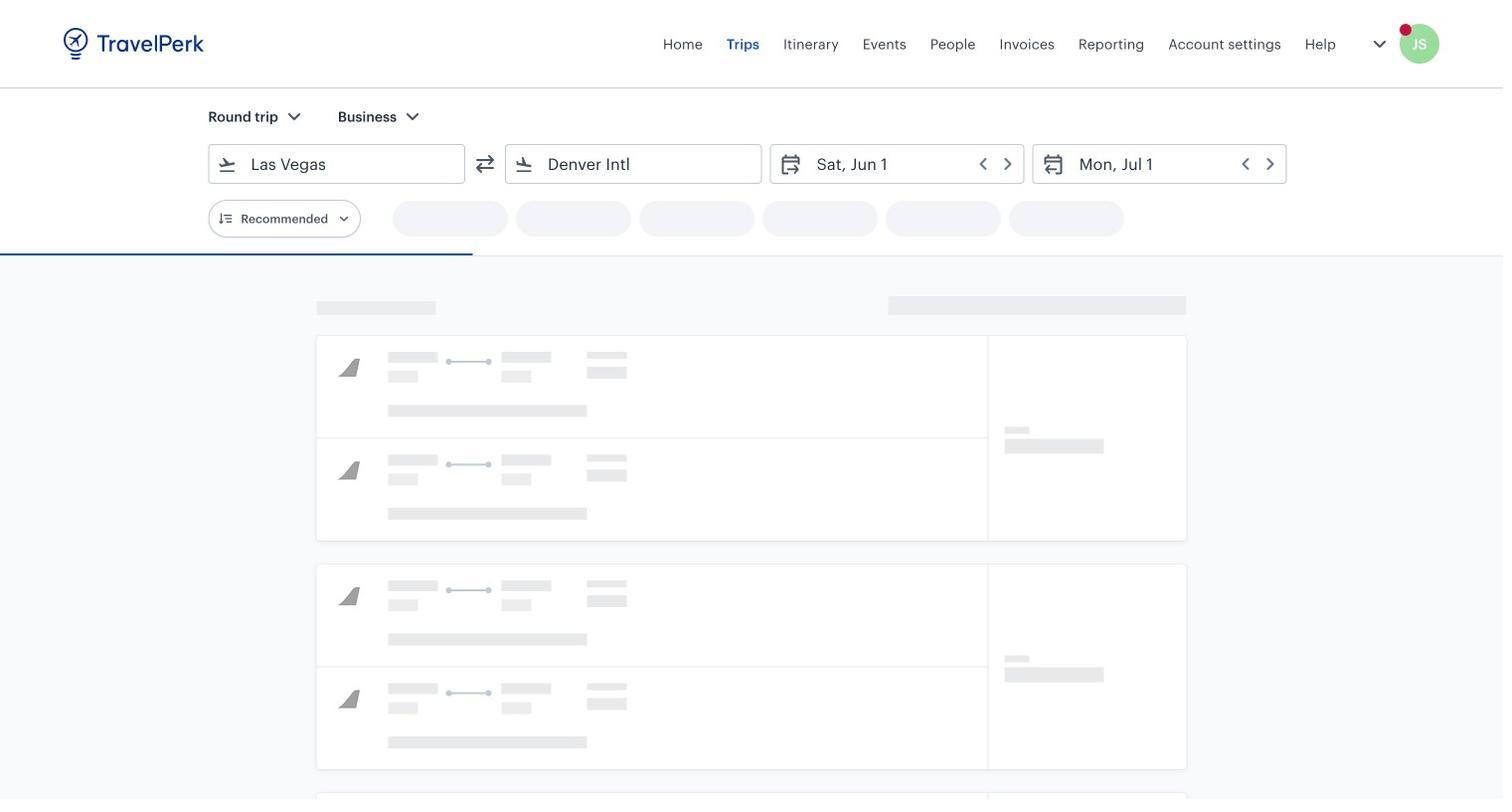 Task type: locate. For each thing, give the bounding box(es) containing it.
Return field
[[1065, 148, 1278, 180]]

From search field
[[237, 148, 438, 180]]



Task type: describe. For each thing, give the bounding box(es) containing it.
Depart field
[[803, 148, 1016, 180]]

To search field
[[534, 148, 735, 180]]



Task type: vqa. For each thing, say whether or not it's contained in the screenshot.
second Spirit Airlines icon from the bottom
no



